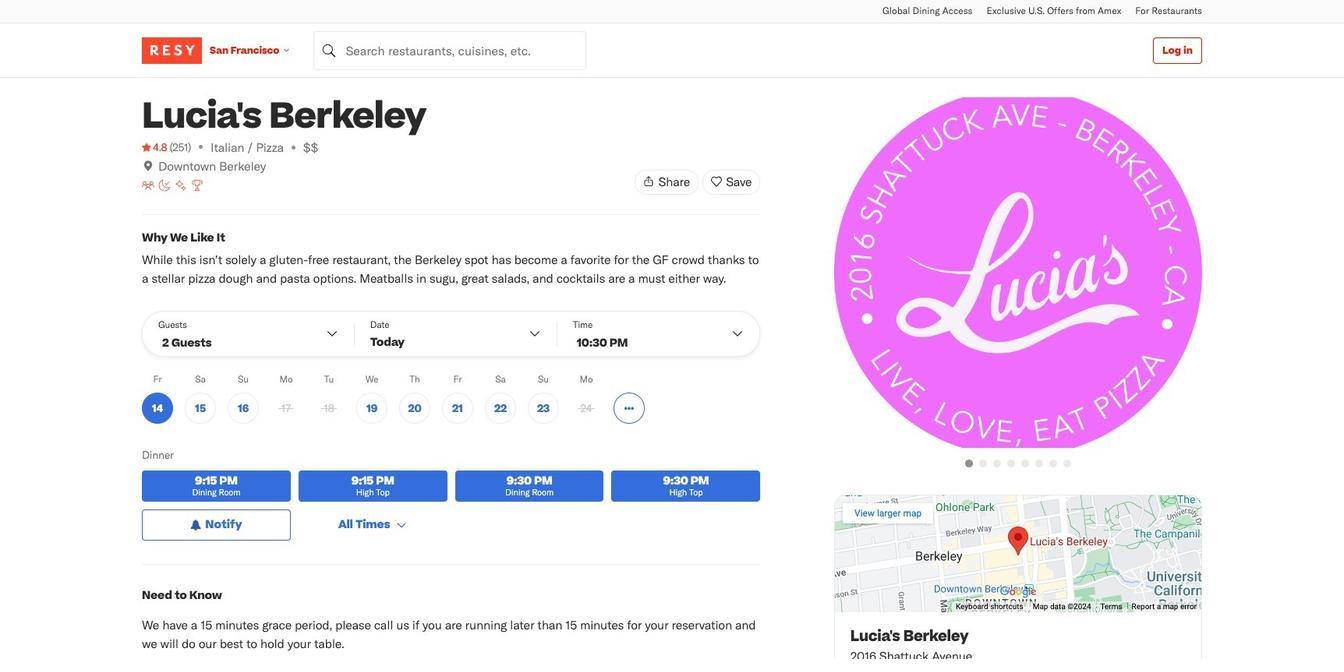 Task type: locate. For each thing, give the bounding box(es) containing it.
None field
[[314, 31, 587, 70]]

Search restaurants, cuisines, etc. text field
[[314, 31, 587, 70]]



Task type: describe. For each thing, give the bounding box(es) containing it.
4.8 out of 5 stars image
[[142, 140, 167, 155]]



Task type: vqa. For each thing, say whether or not it's contained in the screenshot.
FIELD
yes



